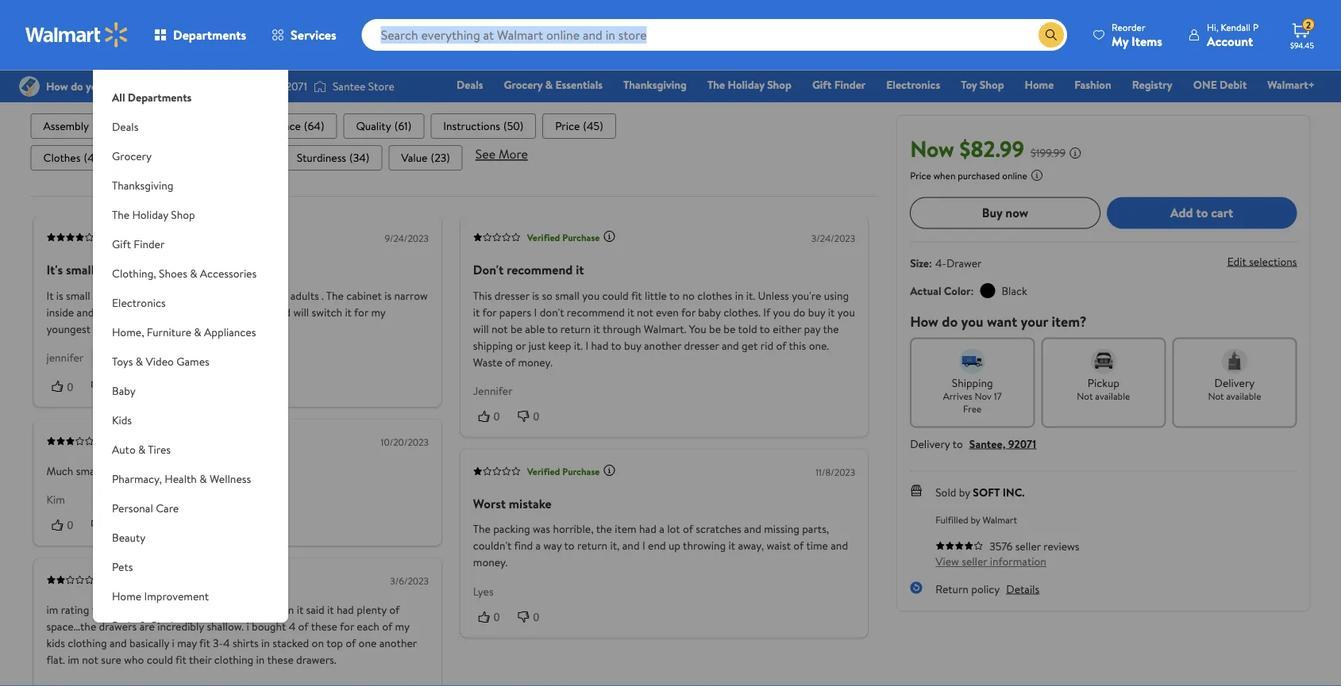Task type: vqa. For each thing, say whether or not it's contained in the screenshot.
'additional'
no



Task type: locate. For each thing, give the bounding box(es) containing it.
toy shop
[[961, 77, 1004, 93]]

so
[[542, 288, 553, 303]]

missing
[[764, 522, 800, 537]]

0 vertical spatial than
[[108, 261, 134, 278]]

1 vertical spatial grocery
[[112, 148, 152, 164]]

this
[[473, 288, 492, 303]]

1 vertical spatial my
[[395, 619, 409, 634]]

mistake
[[509, 495, 552, 513]]

available inside delivery not available
[[1227, 390, 1261, 403]]

verified for 3/6/2023
[[100, 574, 133, 587]]

2 not from the left
[[1208, 390, 1224, 403]]

1 vertical spatial it's
[[233, 304, 247, 320]]

gift up it's smaller than it looks
[[112, 236, 131, 252]]

0 vertical spatial these
[[311, 619, 337, 634]]

arrives
[[943, 390, 973, 403]]

dresser
[[133, 150, 171, 165]]

waste
[[473, 354, 502, 370]]

shallow.
[[207, 619, 244, 634]]

shop for the holiday shop dropdown button
[[171, 207, 195, 222]]

2 up $94.45
[[1306, 18, 1311, 32]]

for left the like
[[93, 288, 107, 303]]

another inside "this dresser is so small you could fit little to no clothes in it. unless you're using it for papers i don't recommend it not even for baby clothes. if you do buy it you will not be able to return it through walmart. you be be told to either pay the shipping or just keep it. i had to buy another dresser and get rid of this one. waste of money."
[[644, 338, 682, 353]]

1 be from the left
[[511, 321, 522, 336]]

or inside it is small for like a children's room not for teens or adults . the cabinet is narrow inside and not a lot of space for things. it's cute and will switch it for my youngest
[[278, 288, 288, 303]]

it is small for like a children's room not for teens or adults . the cabinet is narrow inside and not a lot of space for things. it's cute and will switch it for my youngest
[[46, 288, 428, 336]]

reorder my items
[[1112, 20, 1163, 50]]

1 vertical spatial another
[[379, 636, 417, 651]]

money. inside the packing was horrible, the item had a lot of scratches and missing parts, couldn't find a way to return it, and i end up throwing it away, waist of time and money.
[[473, 555, 508, 571]]

will inside it is small for like a children's room not for teens or adults . the cabinet is narrow inside and not a lot of space for things. it's cute and will switch it for my youngest
[[293, 304, 309, 320]]

thanksgiving link
[[616, 76, 694, 93]]

1 horizontal spatial will
[[473, 321, 489, 336]]

shop down thanksgiving dropdown button
[[171, 207, 195, 222]]

1 vertical spatial these
[[267, 652, 294, 668]]

1 horizontal spatial price
[[910, 169, 931, 182]]

thanksgiving inside thanksgiving link
[[623, 77, 687, 93]]

delivery up sold at the right of page
[[910, 436, 950, 452]]

holiday inside dropdown button
[[132, 207, 168, 222]]

2 be from the left
[[709, 321, 721, 336]]

2 available from the left
[[1227, 390, 1261, 403]]

gift finder button
[[93, 230, 288, 259]]

for down the room
[[182, 304, 196, 320]]

by for fulfilled
[[971, 513, 980, 527]]

1 vertical spatial gift
[[112, 236, 131, 252]]

another right one
[[379, 636, 417, 651]]

(121)
[[92, 118, 113, 134]]

using
[[824, 288, 849, 303]]

not inside delivery not available
[[1208, 390, 1224, 403]]

thanksgiving for thanksgiving link
[[623, 77, 687, 93]]

return left it, on the left of page
[[577, 538, 608, 554]]

0 horizontal spatial not
[[1077, 390, 1093, 403]]

these down stacked
[[267, 652, 294, 668]]

had inside "this dresser is so small you could fit little to no clothes in it. unless you're using it for papers i don't recommend it not even for baby clothes. if you do buy it you will not be able to return it through walmart. you be be told to either pay the shipping or just keep it. i had to buy another dresser and get rid of this one. waste of money."
[[591, 338, 609, 353]]

0 vertical spatial 2
[[1306, 18, 1311, 32]]

0 vertical spatial i
[[247, 619, 249, 634]]

home inside dropdown button
[[112, 589, 141, 604]]

gift for gift finder 'link'
[[812, 77, 832, 93]]

clothing, shoes & accessories
[[112, 266, 257, 281]]

jennifer
[[46, 350, 84, 365]]

and inside "this dresser is so small you could fit little to no clothes in it. unless you're using it for papers i don't recommend it not even for baby clothes. if you do buy it you will not be able to return it through walmart. you be be told to either pay the shipping or just keep it. i had to buy another dresser and get rid of this one. waste of money."
[[722, 338, 739, 353]]

electronics inside 'electronics' link
[[886, 77, 940, 93]]

1 vertical spatial price
[[910, 169, 931, 182]]

for
[[93, 288, 107, 303], [232, 288, 246, 303], [182, 304, 196, 320], [354, 304, 369, 320], [482, 304, 497, 320], [681, 304, 696, 320], [340, 619, 354, 634]]

policy
[[971, 582, 1000, 597]]

auto
[[112, 442, 136, 457]]

list containing assembly
[[31, 113, 878, 139]]

thanksgiving inside thanksgiving dropdown button
[[112, 177, 173, 193]]

these up on
[[311, 619, 337, 634]]

by
[[959, 485, 970, 501], [971, 513, 980, 527]]

it. right the keep
[[574, 338, 583, 353]]

& right health
[[199, 471, 207, 487]]

walmart associate
[[96, 353, 173, 366]]

kids
[[46, 636, 65, 651]]

0 vertical spatial electronics
[[886, 77, 940, 93]]

walmart up 3576
[[983, 513, 1017, 527]]

delivery for not
[[1215, 375, 1255, 391]]

delivery inside delivery not available
[[1215, 375, 1255, 391]]

this inside im rating this with 2 stars because in the description it said it had plenty of space...the drawers are incredibly shallow. i bought 4 of these for each of my kids clothing and basically i may fit 3-4 shirts in stacked on top of one another flat. im not sure who could fit their clothing in these drawers.
[[92, 602, 109, 618]]

of right each
[[382, 619, 392, 634]]

0 vertical spatial im
[[46, 602, 58, 618]]

not left sure
[[82, 652, 98, 668]]

papers
[[499, 304, 531, 320]]

0 horizontal spatial i
[[172, 636, 175, 651]]

verified purchase up clothing,
[[100, 230, 173, 244]]

value
[[401, 150, 428, 165]]

it inside it is small for like a children's room not for teens or adults . the cabinet is narrow inside and not a lot of space for things. it's cute and will switch it for my youngest
[[345, 304, 352, 320]]

1 vertical spatial or
[[516, 338, 526, 353]]

1 horizontal spatial it's
[[233, 304, 247, 320]]

0 vertical spatial the
[[823, 321, 839, 336]]

it.
[[746, 288, 755, 303], [574, 338, 583, 353]]

of right "rid"
[[776, 338, 787, 353]]

the inside im rating this with 2 stars because in the description it said it had plenty of space...the drawers are incredibly shallow. i bought 4 of these for each of my kids clothing and basically i may fit 3-4 shirts in stacked on top of one another flat. im not sure who could fit their clothing in these drawers.
[[222, 602, 238, 618]]

return
[[936, 582, 969, 597]]

home for home improvement
[[112, 589, 141, 604]]

1 small from the left
[[66, 288, 90, 303]]

of
[[139, 304, 150, 320], [776, 338, 787, 353], [505, 354, 515, 370], [683, 522, 693, 537], [794, 538, 804, 554], [389, 602, 400, 618], [298, 619, 309, 634], [382, 619, 392, 634], [346, 636, 356, 651]]

to left no
[[669, 288, 680, 303]]

do down you're
[[793, 304, 806, 320]]

item?
[[1052, 312, 1087, 331]]

instructions
[[443, 118, 500, 134]]

thanksgiving for thanksgiving dropdown button
[[112, 177, 173, 193]]

dresser button
[[121, 145, 204, 170]]

0 horizontal spatial home
[[112, 589, 141, 604]]

0 vertical spatial thanksgiving
[[623, 77, 687, 93]]

you
[[689, 321, 707, 336]]

small inside "this dresser is so small you could fit little to no clothes in it. unless you're using it for papers i don't recommend it not even for baby clothes. if you do buy it you will not be able to return it through walmart. you be be told to either pay the shipping or just keep it. i had to buy another dresser and get rid of this one. waste of money."
[[555, 288, 580, 303]]

electronics left 'toy'
[[886, 77, 940, 93]]

list item containing appearance
[[231, 113, 337, 139]]

purchase up horrible,
[[562, 465, 600, 478]]

0 vertical spatial another
[[644, 338, 682, 353]]

9/24/2023
[[385, 232, 429, 245]]

way
[[544, 538, 562, 554]]

1 vertical spatial 2
[[135, 602, 141, 618]]

1 available from the left
[[1095, 390, 1130, 403]]

could inside im rating this with 2 stars because in the description it said it had plenty of space...the drawers are incredibly shallow. i bought 4 of these for each of my kids clothing and basically i may fit 3-4 shirts in stacked on top of one another flat. im not sure who could fit their clothing in these drawers.
[[147, 652, 173, 668]]

& inside dropdown button
[[199, 471, 207, 487]]

small
[[66, 288, 90, 303], [555, 288, 580, 303]]

list item containing quality
[[343, 113, 424, 139]]

services
[[291, 26, 336, 44]]

and right it, on the left of page
[[622, 538, 640, 554]]

details button
[[1006, 582, 1040, 597]]

it. up clothes.
[[746, 288, 755, 303]]

of inside it is small for like a children's room not for teens or adults . the cabinet is narrow inside and not a lot of space for things. it's cute and will switch it for my youngest
[[139, 304, 150, 320]]

delivery for to
[[910, 436, 950, 452]]

finder for gift finder 'dropdown button'
[[134, 236, 165, 252]]

gift right the holiday shop link
[[812, 77, 832, 93]]

than for i
[[113, 463, 134, 479]]

1 vertical spatial deals
[[112, 119, 138, 134]]

pets
[[112, 559, 133, 575]]

gift for gift finder 'dropdown button'
[[112, 236, 131, 252]]

list item containing instructions
[[431, 113, 536, 139]]

list item up (34)
[[343, 113, 424, 139]]

1 vertical spatial could
[[147, 652, 173, 668]]

gift finder up clothing,
[[112, 236, 165, 252]]

0 horizontal spatial this
[[92, 602, 109, 618]]

1 horizontal spatial fit
[[199, 636, 210, 651]]

recommend up through on the left
[[567, 304, 625, 320]]

0 vertical spatial the holiday shop
[[708, 77, 792, 93]]

0 horizontal spatial it's
[[46, 261, 63, 278]]

finder inside 'dropdown button'
[[134, 236, 165, 252]]

is left so
[[532, 288, 539, 303]]

1 horizontal spatial money.
[[518, 354, 553, 370]]

gift finder inside 'link'
[[812, 77, 866, 93]]

dresser list item
[[121, 145, 204, 170]]

& left essentials
[[545, 77, 553, 93]]

available down intent image for pickup
[[1095, 390, 1130, 403]]

will up shipping
[[473, 321, 489, 336]]

0 horizontal spatial be
[[511, 321, 522, 336]]

or
[[278, 288, 288, 303], [516, 338, 526, 353]]

the inside "this dresser is so small you could fit little to no clothes in it. unless you're using it for papers i don't recommend it not even for baby clothes. if you do buy it you will not be able to return it through walmart. you be be told to either pay the shipping or just keep it. i had to buy another dresser and get rid of this one. waste of money."
[[823, 321, 839, 336]]

a down the like
[[116, 304, 121, 320]]

1 vertical spatial 4
[[223, 636, 230, 651]]

0 vertical spatial walmart
[[96, 353, 131, 366]]

available inside pickup not available
[[1095, 390, 1130, 403]]

1 horizontal spatial not
[[1208, 390, 1224, 403]]

smaller left clothing,
[[66, 261, 105, 278]]

buy now button
[[910, 197, 1101, 229]]

to
[[1196, 204, 1208, 222], [669, 288, 680, 303], [547, 321, 558, 336], [760, 321, 770, 336], [611, 338, 622, 353], [953, 436, 963, 452], [564, 538, 575, 554]]

the up it's smaller than it looks
[[112, 207, 129, 222]]

frequent mentions
[[31, 79, 136, 96]]

not inside pickup not available
[[1077, 390, 1093, 403]]

0 button
[[46, 379, 86, 395], [86, 379, 126, 395], [473, 408, 513, 425], [513, 408, 552, 425], [46, 517, 86, 534], [473, 609, 513, 625], [513, 609, 552, 625]]

of up the throwing at the bottom right of page
[[683, 522, 693, 537]]

add
[[1171, 204, 1193, 222]]

my right each
[[395, 619, 409, 634]]

fit
[[631, 288, 642, 303], [199, 636, 210, 651], [176, 652, 186, 668]]

thanksgiving
[[623, 77, 687, 93], [112, 177, 173, 193]]

1 vertical spatial the holiday shop
[[112, 207, 195, 222]]

0 horizontal spatial dresser
[[495, 288, 530, 303]]

inc.
[[1003, 485, 1025, 501]]

1 vertical spatial gift finder
[[112, 236, 165, 252]]

2 is from the left
[[385, 288, 392, 303]]

grocery button
[[93, 141, 288, 171]]

electronics for 'electronics' link
[[886, 77, 940, 93]]

0 vertical spatial had
[[591, 338, 609, 353]]

0 horizontal spatial the holiday shop
[[112, 207, 195, 222]]

list item
[[31, 113, 126, 139], [132, 113, 224, 139], [231, 113, 337, 139], [343, 113, 424, 139], [431, 113, 536, 139], [543, 113, 616, 139], [31, 145, 114, 170], [284, 145, 382, 170], [389, 145, 463, 170]]

downvote kim review. total downvote review - 0 image
[[91, 519, 103, 532]]

the holiday shop inside dropdown button
[[112, 207, 195, 222]]

is left narrow
[[385, 288, 392, 303]]

1 not from the left
[[1077, 390, 1093, 403]]

clothing down shirts
[[214, 652, 254, 668]]

Search search field
[[362, 19, 1067, 51]]

0 for 0 button underneath just
[[533, 410, 540, 423]]

of left space
[[139, 304, 150, 320]]

1 vertical spatial will
[[473, 321, 489, 336]]

0 vertical spatial home
[[1025, 77, 1054, 93]]

1 vertical spatial delivery
[[910, 436, 950, 452]]

0 horizontal spatial will
[[293, 304, 309, 320]]

frequent
[[31, 79, 81, 96]]

electronics button
[[93, 288, 288, 318]]

home,
[[112, 324, 144, 340]]

holiday down search "search field" in the top of the page
[[728, 77, 765, 93]]

0 vertical spatial by
[[959, 485, 970, 501]]

grocery right (41)
[[112, 148, 152, 164]]

3576
[[990, 539, 1013, 554]]

0 vertical spatial will
[[293, 304, 309, 320]]

3.8862 stars out of 5, based on 3576 seller reviews element
[[936, 541, 983, 551]]

seller for 3576
[[1015, 539, 1041, 554]]

the up it, on the left of page
[[596, 522, 612, 537]]

now
[[1006, 204, 1029, 222]]

purchase up "looks"
[[136, 230, 173, 244]]

1 horizontal spatial grocery
[[504, 77, 543, 93]]

deals for the deals link
[[457, 77, 483, 93]]

money. inside "this dresser is so small you could fit little to no clothes in it. unless you're using it for papers i don't recommend it not even for baby clothes. if you do buy it you will not be able to return it through walmart. you be be told to either pay the shipping or just keep it. i had to buy another dresser and get rid of this one. waste of money."
[[518, 354, 553, 370]]

seller right 3576
[[1015, 539, 1041, 554]]

0 horizontal spatial available
[[1095, 390, 1130, 403]]

could down basically
[[147, 652, 173, 668]]

or right teens
[[278, 288, 288, 303]]

available down "intent image for delivery"
[[1227, 390, 1261, 403]]

3 is from the left
[[532, 288, 539, 303]]

1 horizontal spatial gift finder
[[812, 77, 866, 93]]

i up shirts
[[247, 619, 249, 634]]

0 vertical spatial or
[[278, 288, 288, 303]]

is
[[56, 288, 63, 303], [385, 288, 392, 303], [532, 288, 539, 303]]

1 vertical spatial money.
[[473, 555, 508, 571]]

verified
[[100, 230, 133, 244], [527, 230, 560, 244], [100, 435, 133, 448], [527, 465, 560, 478], [100, 574, 133, 587]]

shop right 'toy'
[[980, 77, 1004, 93]]

could inside "this dresser is so small you could fit little to no clothes in it. unless you're using it for papers i don't recommend it not even for baby clothes. if you do buy it you will not be able to return it through walmart. you be be told to either pay the shipping or just keep it. i had to buy another dresser and get rid of this one. waste of money."
[[602, 288, 629, 303]]

walmart image
[[25, 22, 129, 48]]

1 horizontal spatial it.
[[746, 288, 755, 303]]

2 small from the left
[[555, 288, 580, 303]]

find
[[514, 538, 533, 554]]

1 vertical spatial recommend
[[567, 304, 625, 320]]

purchase up home improvement
[[136, 574, 173, 587]]

list
[[31, 113, 878, 139]]

walmart+ link
[[1261, 76, 1322, 93]]

1 horizontal spatial finder
[[834, 77, 866, 93]]

2 inside im rating this with 2 stars because in the description it said it had plenty of space...the drawers are incredibly shallow. i bought 4 of these for each of my kids clothing and basically i may fit 3-4 shirts in stacked on top of one another flat. im not sure who could fit their clothing in these drawers.
[[135, 602, 141, 618]]

associate
[[133, 353, 173, 366]]

this inside "this dresser is so small you could fit little to no clothes in it. unless you're using it for papers i don't recommend it not even for baby clothes. if you do buy it you will not be able to return it through walmart. you be be told to either pay the shipping or just keep it. i had to buy another dresser and get rid of this one. waste of money."
[[789, 338, 806, 353]]

1 vertical spatial holiday
[[132, 207, 168, 222]]

i
[[534, 304, 537, 320], [586, 338, 589, 353], [137, 463, 140, 479], [642, 538, 645, 554]]

1 horizontal spatial had
[[591, 338, 609, 353]]

0 horizontal spatial price
[[555, 118, 580, 134]]

another down walmart.
[[644, 338, 682, 353]]

0 for 0 button underneath toys
[[107, 381, 113, 393]]

1 vertical spatial the
[[596, 522, 612, 537]]

shop
[[767, 77, 792, 93], [980, 77, 1004, 93], [171, 207, 195, 222]]

small up inside
[[66, 288, 90, 303]]

for up top
[[340, 619, 354, 634]]

price for price when purchased online
[[910, 169, 931, 182]]

than
[[108, 261, 134, 278], [113, 463, 134, 479]]

thanksgiving right essentials
[[623, 77, 687, 93]]

2 vertical spatial had
[[337, 602, 354, 618]]

now $82.99
[[910, 133, 1024, 164]]

shop inside dropdown button
[[171, 207, 195, 222]]

grocery inside dropdown button
[[112, 148, 152, 164]]

shipping
[[952, 375, 993, 391]]

patio & garden
[[112, 618, 185, 634]]

1 horizontal spatial home
[[1025, 77, 1054, 93]]

deals button
[[93, 112, 288, 141]]

list item containing clothes
[[31, 145, 114, 170]]

0 for 0 button below lyes
[[494, 611, 500, 624]]

it's left cute
[[233, 304, 247, 320]]

one
[[359, 636, 377, 651]]

0 vertical spatial smaller
[[66, 261, 105, 278]]

not down intent image for pickup
[[1077, 390, 1093, 403]]

the holiday shop for the holiday shop link
[[708, 77, 792, 93]]

0 horizontal spatial is
[[56, 288, 63, 303]]

return inside the packing was horrible, the item had a lot of scratches and missing parts, couldn't find a way to return it, and i end up throwing it away, waist of time and money.
[[577, 538, 608, 554]]

1 horizontal spatial walmart
[[983, 513, 1017, 527]]

and down drawers
[[110, 636, 127, 651]]

seller for view
[[962, 554, 987, 570]]

you right so
[[582, 288, 600, 303]]

0 horizontal spatial could
[[147, 652, 173, 668]]

purchase up the imagined.
[[136, 435, 173, 448]]

: down drawer
[[971, 283, 974, 299]]

1 vertical spatial lot
[[667, 522, 680, 537]]

finder
[[834, 77, 866, 93], [134, 236, 165, 252]]

list item up clothes (41)
[[31, 113, 126, 139]]

1 horizontal spatial delivery
[[1215, 375, 1255, 391]]

view seller information link
[[936, 554, 1047, 570]]

if
[[763, 304, 770, 320]]

0 vertical spatial could
[[602, 288, 629, 303]]

gift inside 'link'
[[812, 77, 832, 93]]

im rating this with 2 stars because in the description it said it had plenty of space...the drawers are incredibly shallow. i bought 4 of these for each of my kids clothing and basically i may fit 3-4 shirts in stacked on top of one another flat. im not sure who could fit their clothing in these drawers.
[[46, 602, 417, 668]]

0 vertical spatial it.
[[746, 288, 755, 303]]

10/20/2023
[[381, 436, 429, 450]]

1 horizontal spatial my
[[395, 619, 409, 634]]

0 horizontal spatial the
[[222, 602, 238, 618]]

had up end
[[639, 522, 657, 537]]

fit down may
[[176, 652, 186, 668]]

verified up it's smaller than it looks
[[100, 230, 133, 244]]

0 for 0 button under find
[[533, 611, 540, 624]]

learn more about strikethrough prices image
[[1069, 146, 1082, 159]]

deals down all
[[112, 119, 138, 134]]

my inside im rating this with 2 stars because in the description it said it had plenty of space...the drawers are incredibly shallow. i bought 4 of these for each of my kids clothing and basically i may fit 3-4 shirts in stacked on top of one another flat. im not sure who could fit their clothing in these drawers.
[[395, 619, 409, 634]]

return up the keep
[[561, 321, 591, 336]]

list item containing assembly
[[31, 113, 126, 139]]

by right sold at the right of page
[[959, 485, 970, 501]]

1 horizontal spatial small
[[555, 288, 580, 303]]

0 horizontal spatial my
[[371, 304, 386, 320]]

0 vertical spatial delivery
[[1215, 375, 1255, 391]]

to down if
[[760, 321, 770, 336]]

1 vertical spatial clothing
[[214, 652, 254, 668]]

end
[[648, 538, 666, 554]]

lot up up
[[667, 522, 680, 537]]

list item down (61)
[[389, 145, 463, 170]]

money. down couldn't
[[473, 555, 508, 571]]

1 horizontal spatial lot
[[667, 522, 680, 537]]

0 vertical spatial it's
[[46, 261, 63, 278]]

a right the like
[[129, 288, 134, 303]]

one.
[[809, 338, 829, 353]]

2 horizontal spatial fit
[[631, 288, 642, 303]]

0 horizontal spatial fit
[[176, 652, 186, 668]]

online
[[1002, 169, 1028, 182]]

gift inside 'dropdown button'
[[112, 236, 131, 252]]

deals
[[457, 77, 483, 93], [112, 119, 138, 134]]

electronics
[[886, 77, 940, 93], [112, 295, 166, 311]]

0 vertical spatial departments
[[173, 26, 246, 44]]

intent image for pickup image
[[1091, 349, 1116, 374]]

: left 4-
[[929, 255, 932, 271]]

0 vertical spatial lot
[[124, 304, 137, 320]]

0 horizontal spatial lot
[[124, 304, 137, 320]]

lot up home, on the left of the page
[[124, 304, 137, 320]]

0 horizontal spatial delivery
[[910, 436, 950, 452]]

1 vertical spatial i
[[172, 636, 175, 651]]

than up the like
[[108, 261, 134, 278]]

electronics down clothing,
[[112, 295, 166, 311]]

1 horizontal spatial buy
[[808, 304, 825, 320]]

switch
[[312, 304, 342, 320]]

the up couldn't
[[473, 522, 491, 537]]

0 horizontal spatial finder
[[134, 236, 165, 252]]

to left cart
[[1196, 204, 1208, 222]]

i inside the packing was horrible, the item had a lot of scratches and missing parts, couldn't find a way to return it, and i end up throwing it away, waist of time and money.
[[642, 538, 645, 554]]

1 vertical spatial walmart
[[983, 513, 1017, 527]]

price left when
[[910, 169, 931, 182]]

all
[[112, 89, 125, 105]]

the up shallow.
[[222, 602, 238, 618]]

reorder
[[1112, 20, 1146, 34]]

1 vertical spatial by
[[971, 513, 980, 527]]

in up clothes.
[[735, 288, 744, 303]]

deals inside "dropdown button"
[[112, 119, 138, 134]]

0 vertical spatial fit
[[631, 288, 642, 303]]

Walmart Site-Wide search field
[[362, 19, 1067, 51]]

small inside it is small for like a children's room not for teens or adults . the cabinet is narrow inside and not a lot of space for things. it's cute and will switch it for my youngest
[[66, 288, 90, 303]]

i left may
[[172, 636, 175, 651]]

departments
[[173, 26, 246, 44], [128, 89, 192, 105]]

furniture
[[147, 324, 191, 340]]

list item containing price
[[543, 113, 616, 139]]

0 for 0 button underneath kim
[[67, 519, 73, 532]]

finder inside 'link'
[[834, 77, 866, 93]]

holiday down thanksgiving dropdown button
[[132, 207, 168, 222]]

to inside button
[[1196, 204, 1208, 222]]

1 horizontal spatial another
[[644, 338, 682, 353]]

lot inside the packing was horrible, the item had a lot of scratches and missing parts, couldn't find a way to return it, and i end up throwing it away, waist of time and money.
[[667, 522, 680, 537]]

electronics inside electronics dropdown button
[[112, 295, 166, 311]]

home down the search icon
[[1025, 77, 1054, 93]]

verified for 9/24/2023
[[100, 230, 133, 244]]

gift finder inside 'dropdown button'
[[112, 236, 165, 252]]

the holiday shop down search "search field" in the top of the page
[[708, 77, 792, 93]]

another inside im rating this with 2 stars because in the description it said it had plenty of space...the drawers are incredibly shallow. i bought 4 of these for each of my kids clothing and basically i may fit 3-4 shirts in stacked on top of one another flat. im not sure who could fit their clothing in these drawers.
[[379, 636, 417, 651]]

verified purchase
[[100, 230, 173, 244], [527, 230, 600, 244], [100, 435, 173, 448], [527, 465, 600, 478], [100, 574, 173, 587]]

verified purchase up don't recommend it
[[527, 230, 600, 244]]

grocery & essentials link
[[497, 76, 610, 93]]

1 horizontal spatial electronics
[[886, 77, 940, 93]]

0 horizontal spatial gift
[[112, 236, 131, 252]]

throwing
[[683, 538, 726, 554]]

list item down essentials
[[543, 113, 616, 139]]



Task type: describe. For each thing, give the bounding box(es) containing it.
0 button down find
[[513, 609, 552, 625]]

do inside "this dresser is so small you could fit little to no clothes in it. unless you're using it for papers i don't recommend it not even for baby clothes. if you do buy it you will not be able to return it through walmart. you be be told to either pay the shipping or just keep it. i had to buy another dresser and get rid of this one. waste of money."
[[793, 304, 806, 320]]

video
[[146, 354, 174, 369]]

1 vertical spatial buy
[[624, 338, 641, 353]]

of down said
[[298, 619, 309, 634]]

i left don't
[[534, 304, 537, 320]]

the inside it is small for like a children's room not for teens or adults . the cabinet is narrow inside and not a lot of space for things. it's cute and will switch it for my youngest
[[326, 288, 344, 303]]

return inside "this dresser is so small you could fit little to no clothes in it. unless you're using it for papers i don't recommend it not even for baby clothes. if you do buy it you will not be able to return it through walmart. you be be told to either pay the shipping or just keep it. i had to buy another dresser and get rid of this one. waste of money."
[[561, 321, 591, 336]]

size : 4-drawer
[[910, 255, 982, 271]]

parts,
[[802, 522, 829, 537]]

nov
[[975, 390, 992, 403]]

fit inside "this dresser is so small you could fit little to no clothes in it. unless you're using it for papers i don't recommend it not even for baby clothes. if you do buy it you will not be able to return it through walmart. you be be told to either pay the shipping or just keep it. i had to buy another dresser and get rid of this one. waste of money."
[[631, 288, 642, 303]]

1 vertical spatial im
[[68, 652, 79, 668]]

of right waste
[[505, 354, 515, 370]]

shipping arrives nov 17 free
[[943, 375, 1002, 416]]

purchase for 3/6/2023
[[136, 574, 173, 587]]

departments inside 'link'
[[128, 89, 192, 105]]

search icon image
[[1045, 29, 1058, 41]]

for inside im rating this with 2 stars because in the description it said it had plenty of space...the drawers are incredibly shallow. i bought 4 of these for each of my kids clothing and basically i may fit 3-4 shirts in stacked on top of one another flat. im not sure who could fit their clothing in these drawers.
[[340, 619, 354, 634]]

1 vertical spatial fit
[[199, 636, 210, 651]]

home for home
[[1025, 77, 1054, 93]]

not up 'things.'
[[213, 288, 229, 303]]

recommend inside "this dresser is so small you could fit little to no clothes in it. unless you're using it for papers i don't recommend it not even for baby clothes. if you do buy it you will not be able to return it through walmart. you be be told to either pay the shipping or just keep it. i had to buy another dresser and get rid of this one. waste of money."
[[567, 304, 625, 320]]

smaller for it's
[[66, 261, 105, 278]]

0 button down just
[[513, 408, 552, 425]]

verified purchase for 3/6/2023
[[100, 574, 173, 587]]

price for price (45)
[[555, 118, 580, 134]]

toys & video games
[[112, 354, 209, 369]]

don't
[[473, 261, 504, 278]]

departments inside dropdown button
[[173, 26, 246, 44]]

in up shallow.
[[210, 602, 219, 618]]

and right the time
[[831, 538, 848, 554]]

little
[[645, 288, 667, 303]]

0 for 0 button underneath jennifer
[[494, 410, 500, 423]]

0 horizontal spatial these
[[267, 652, 294, 668]]

$82.99
[[960, 133, 1024, 164]]

a left way
[[536, 538, 541, 554]]

unless
[[758, 288, 789, 303]]

0 horizontal spatial clothing
[[68, 636, 107, 651]]

in down bought on the bottom of page
[[261, 636, 270, 651]]

legal information image
[[1031, 169, 1043, 181]]

0 horizontal spatial it.
[[574, 338, 583, 353]]

not down the like
[[97, 304, 113, 320]]

add to cart button
[[1107, 197, 1297, 229]]

rid
[[761, 338, 774, 353]]

grocery for grocery & essentials
[[504, 77, 543, 93]]

my inside it is small for like a children's room not for teens or adults . the cabinet is narrow inside and not a lot of space for things. it's cute and will switch it for my youngest
[[371, 304, 386, 320]]

see more list
[[31, 145, 878, 170]]

how do you want your item?
[[910, 312, 1087, 331]]

kim
[[46, 492, 65, 508]]

you right if
[[773, 304, 791, 320]]

size
[[910, 255, 929, 271]]

shop for the holiday shop link
[[767, 77, 792, 93]]

their
[[189, 652, 212, 668]]

when
[[934, 169, 956, 182]]

1 horizontal spatial 4
[[289, 619, 296, 634]]

intent image for shipping image
[[960, 349, 985, 374]]

0 vertical spatial dresser
[[495, 288, 530, 303]]

registry link
[[1125, 76, 1180, 93]]

deals for deals "dropdown button"
[[112, 119, 138, 134]]

debit
[[1220, 77, 1247, 93]]

and up away, on the right bottom
[[744, 522, 762, 537]]

narrow
[[394, 288, 428, 303]]

auto & tires button
[[93, 435, 288, 465]]

it inside the packing was horrible, the item had a lot of scratches and missing parts, couldn't find a way to return it, and i end up throwing it away, waist of time and money.
[[729, 538, 735, 554]]

beauty button
[[93, 523, 288, 553]]

and inside im rating this with 2 stars because in the description it said it had plenty of space...the drawers are incredibly shallow. i bought 4 of these for each of my kids clothing and basically i may fit 3-4 shirts in stacked on top of one another flat. im not sure who could fit their clothing in these drawers.
[[110, 636, 127, 651]]

will inside "this dresser is so small you could fit little to no clothes in it. unless you're using it for papers i don't recommend it not even for baby clothes. if you do buy it you will not be able to return it through walmart. you be be told to either pay the shipping or just keep it. i had to buy another dresser and get rid of this one. waste of money."
[[473, 321, 489, 336]]

walmart.
[[644, 321, 687, 336]]

toy shop link
[[954, 76, 1011, 93]]

add to cart
[[1171, 204, 1233, 222]]

in down shirts
[[256, 652, 265, 668]]

verified for 10/20/2023
[[100, 435, 133, 448]]

don't
[[540, 304, 564, 320]]

baby button
[[93, 376, 288, 406]]

1 horizontal spatial dresser
[[684, 338, 719, 353]]

(64)
[[304, 118, 324, 134]]

holiday for the holiday shop dropdown button
[[132, 207, 168, 222]]

1 is from the left
[[56, 288, 63, 303]]

kendall
[[1221, 20, 1251, 34]]

intent image for delivery image
[[1222, 349, 1248, 374]]

0 horizontal spatial 4
[[223, 636, 230, 651]]

.
[[322, 288, 324, 303]]

electronics link
[[879, 76, 948, 93]]

fashion link
[[1068, 76, 1119, 93]]

walmart+
[[1268, 77, 1315, 93]]

want
[[987, 312, 1017, 331]]

purchase for 10/20/2023
[[136, 435, 173, 448]]

personal care button
[[93, 494, 288, 523]]

clothes
[[697, 288, 732, 303]]

0 button down toys
[[86, 379, 126, 395]]

quality
[[356, 118, 391, 134]]

a up end
[[659, 522, 665, 537]]

not for pickup
[[1077, 390, 1093, 403]]

0 horizontal spatial :
[[929, 255, 932, 271]]

inside
[[46, 304, 74, 320]]

shipping
[[473, 338, 513, 353]]

for down no
[[681, 304, 696, 320]]

electronics for electronics dropdown button at left top
[[112, 295, 166, 311]]

bought
[[252, 619, 286, 634]]

& left tires
[[138, 442, 146, 457]]

shoes
[[159, 266, 187, 281]]

had inside im rating this with 2 stars because in the description it said it had plenty of space...the drawers are incredibly shallow. i bought 4 of these for each of my kids clothing and basically i may fit 3-4 shirts in stacked on top of one another flat. im not sure who could fit their clothing in these drawers.
[[337, 602, 354, 618]]

and up the youngest
[[77, 304, 94, 320]]

much smaller than i imagined.
[[46, 463, 188, 479]]

gift finder for gift finder 'dropdown button'
[[112, 236, 165, 252]]

verified purchase for 9/24/2023
[[100, 230, 173, 244]]

this dresser is so small you could fit little to no clothes in it. unless you're using it for papers i don't recommend it not even for baby clothes. if you do buy it you will not be able to return it through walmart. you be be told to either pay the shipping or just keep it. i had to buy another dresser and get rid of this one. waste of money.
[[473, 288, 855, 370]]

& right toys
[[136, 354, 143, 369]]

0 horizontal spatial walmart
[[96, 353, 131, 366]]

toys
[[112, 354, 133, 369]]

holiday for the holiday shop link
[[728, 77, 765, 93]]

shirts
[[233, 636, 259, 651]]

available for delivery
[[1227, 390, 1261, 403]]

for down this
[[482, 304, 497, 320]]

& down 'things.'
[[194, 324, 201, 340]]

item
[[615, 522, 637, 537]]

color
[[944, 283, 971, 299]]

1 horizontal spatial these
[[311, 619, 337, 634]]

space
[[152, 304, 179, 320]]

of left the time
[[794, 538, 804, 554]]

the inside the packing was horrible, the item had a lot of scratches and missing parts, couldn't find a way to return it, and i end up throwing it away, waist of time and money.
[[596, 522, 612, 537]]

purchase for 9/24/2023
[[136, 230, 173, 244]]

teens
[[248, 288, 275, 303]]

in inside "this dresser is so small you could fit little to no clothes in it. unless you're using it for papers i don't recommend it not even for baby clothes. if you do buy it you will not be able to return it through walmart. you be be told to either pay the shipping or just keep it. i had to buy another dresser and get rid of this one. waste of money."
[[735, 288, 744, 303]]

for left teens
[[232, 288, 246, 303]]

to inside the packing was horrible, the item had a lot of scratches and missing parts, couldn't find a way to return it, and i end up throwing it away, waist of time and money.
[[564, 538, 575, 554]]

and right cute
[[273, 304, 291, 320]]

i down auto & tires
[[137, 463, 140, 479]]

health
[[165, 471, 197, 487]]

buy now
[[982, 204, 1029, 222]]

1 horizontal spatial 2
[[1306, 18, 1311, 32]]

had inside the packing was horrible, the item had a lot of scratches and missing parts, couldn't find a way to return it, and i end up throwing it away, waist of time and money.
[[639, 522, 657, 537]]

the packing was horrible, the item had a lot of scratches and missing parts, couldn't find a way to return it, and i end up throwing it away, waist of time and money.
[[473, 522, 848, 571]]

3-
[[213, 636, 223, 651]]

you down "using"
[[838, 304, 855, 320]]

gift finder link
[[805, 76, 873, 93]]

verified purchase for 10/20/2023
[[100, 435, 173, 448]]

items
[[1132, 32, 1163, 50]]

smaller for much
[[76, 463, 110, 479]]

to down through on the left
[[611, 338, 622, 353]]

you left want
[[961, 312, 984, 331]]

clothing, shoes & accessories button
[[93, 259, 288, 288]]

instructions (50)
[[443, 118, 523, 134]]

appearance (64)
[[243, 118, 324, 134]]

available for pickup
[[1095, 390, 1130, 403]]

the inside dropdown button
[[112, 207, 129, 222]]

incredibly
[[157, 619, 204, 634]]

baby
[[112, 383, 136, 399]]

& right shoes
[[190, 266, 197, 281]]

it's inside it is small for like a children's room not for teens or adults . the cabinet is narrow inside and not a lot of space for things. it's cute and will switch it for my youngest
[[233, 304, 247, 320]]

3/6/2023
[[390, 575, 429, 588]]

toys & video games button
[[93, 347, 288, 376]]

0 vertical spatial recommend
[[507, 261, 573, 278]]

one debit
[[1193, 77, 1247, 93]]

sold by soft inc.
[[936, 485, 1025, 501]]

the inside the packing was horrible, the item had a lot of scratches and missing parts, couldn't find a way to return it, and i end up throwing it away, waist of time and money.
[[473, 522, 491, 537]]

sure
[[101, 652, 121, 668]]

clothes.
[[724, 304, 761, 320]]

my
[[1112, 32, 1129, 50]]

is inside "this dresser is so small you could fit little to no clothes in it. unless you're using it for papers i don't recommend it not even for baby clothes. if you do buy it you will not be able to return it through walmart. you be be told to either pay the shipping or just keep it. i had to buy another dresser and get rid of this one. waste of money."
[[532, 288, 539, 303]]

of right top
[[346, 636, 356, 651]]

to left santee,
[[953, 436, 963, 452]]

return policy details
[[936, 582, 1040, 597]]

soft
[[973, 485, 1000, 501]]

1 horizontal spatial do
[[942, 312, 958, 331]]

lot inside it is small for like a children's room not for teens or adults . the cabinet is narrow inside and not a lot of space for things. it's cute and will switch it for my youngest
[[124, 304, 137, 320]]

purchased
[[958, 169, 1000, 182]]

(34)
[[349, 150, 370, 165]]

was
[[533, 522, 550, 537]]

gift finder for gift finder 'link'
[[812, 77, 866, 93]]

2 horizontal spatial shop
[[980, 77, 1004, 93]]

not inside im rating this with 2 stars because in the description it said it had plenty of space...the drawers are incredibly shallow. i bought 4 of these for each of my kids clothing and basically i may fit 3-4 shirts in stacked on top of one another flat. im not sure who could fit their clothing in these drawers.
[[82, 652, 98, 668]]

pharmacy, health & wellness
[[112, 471, 251, 487]]

list item containing value
[[389, 145, 463, 170]]

value (23)
[[401, 150, 450, 165]]

verified up don't recommend it
[[527, 230, 560, 244]]

grocery for grocery
[[112, 148, 152, 164]]

cute
[[249, 304, 271, 320]]

basically
[[130, 636, 169, 651]]

edit
[[1228, 254, 1247, 269]]

for down "cabinet"
[[354, 304, 369, 320]]

couldn't
[[473, 538, 512, 554]]

of right plenty
[[389, 602, 400, 618]]

0 button down jennifer
[[473, 408, 513, 425]]

0 vertical spatial buy
[[808, 304, 825, 320]]

the down walmart site-wide "search box"
[[708, 77, 725, 93]]

by for sold
[[959, 485, 970, 501]]

not down little
[[637, 304, 653, 320]]

3 be from the left
[[724, 321, 736, 336]]

verified purchase up the mistake
[[527, 465, 600, 478]]

the holiday shop for the holiday shop dropdown button
[[112, 207, 195, 222]]

0 horizontal spatial im
[[46, 602, 58, 618]]

$199.99
[[1031, 145, 1066, 160]]

i right the keep
[[586, 338, 589, 353]]

list item up grocery dropdown button
[[132, 113, 224, 139]]

p
[[1253, 20, 1259, 34]]

0 button down kim
[[46, 517, 86, 534]]

or inside "this dresser is so small you could fit little to no clothes in it. unless you're using it for papers i don't recommend it not even for baby clothes. if you do buy it you will not be able to return it through walmart. you be be told to either pay the shipping or just keep it. i had to buy another dresser and get rid of this one. waste of money."
[[516, 338, 526, 353]]

0 button down lyes
[[473, 609, 513, 625]]

& up basically
[[139, 618, 147, 634]]

purchase up don't recommend it
[[562, 230, 600, 244]]

not for delivery
[[1208, 390, 1224, 403]]

finder for gift finder 'link'
[[834, 77, 866, 93]]

list item containing sturdiness
[[284, 145, 382, 170]]

1 horizontal spatial clothing
[[214, 652, 254, 668]]

not up shipping
[[492, 321, 508, 336]]

pickup
[[1088, 375, 1120, 391]]

than for it
[[108, 261, 134, 278]]

verified up the mistake
[[527, 465, 560, 478]]

sold
[[936, 485, 957, 501]]

1 horizontal spatial i
[[247, 619, 249, 634]]

said
[[306, 602, 325, 618]]

1 vertical spatial :
[[971, 283, 974, 299]]

0 button down the jennifer
[[46, 379, 86, 395]]

to down don't
[[547, 321, 558, 336]]

hi, kendall p account
[[1207, 20, 1259, 50]]

see more button
[[475, 145, 528, 163]]

2 vertical spatial fit
[[176, 652, 186, 668]]

essentials
[[556, 77, 603, 93]]

garden
[[149, 618, 185, 634]]

0 for 0 button below the jennifer
[[67, 381, 73, 393]]



